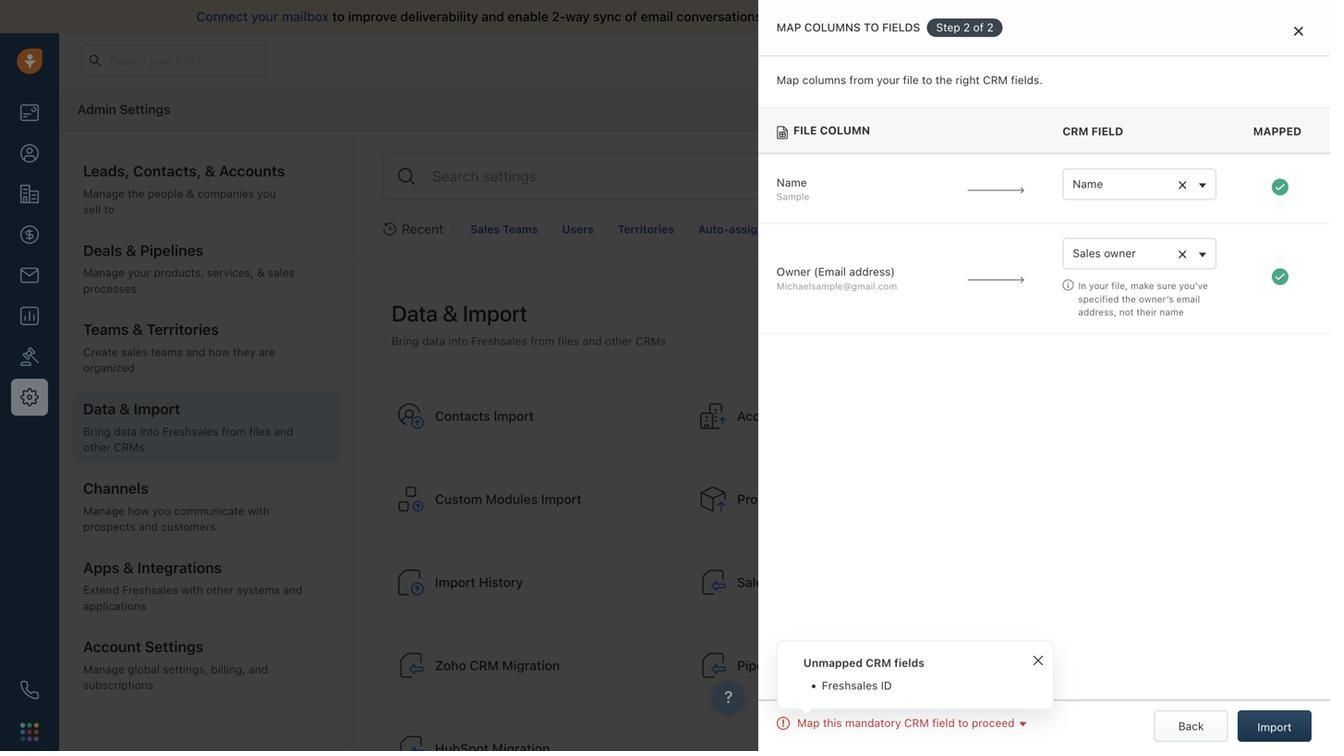 Task type: describe. For each thing, give the bounding box(es) containing it.
import up products import
[[798, 408, 838, 424]]

import button
[[1238, 711, 1312, 742]]

name for name sample
[[777, 176, 807, 189]]

step
[[937, 21, 961, 34]]

dropdown open solid image
[[1015, 720, 1027, 729]]

& right people
[[186, 187, 194, 200]]

contacts,
[[133, 162, 201, 180]]

import
[[889, 74, 923, 87]]

0 horizontal spatial other
[[83, 441, 111, 454]]

contacts
[[435, 408, 490, 424]]

customers
[[161, 520, 216, 533]]

days
[[934, 54, 957, 66]]

import your accounts using csv or xlsx files (sample csv available) image
[[699, 401, 728, 431]]

1 vertical spatial into
[[140, 425, 160, 438]]

your right all on the top right of page
[[830, 9, 858, 24]]

module for select
[[833, 20, 881, 33]]

records
[[926, 74, 966, 87]]

import left all on the top right of page
[[769, 9, 810, 24]]

connect your mailbox link
[[196, 9, 332, 24]]

applications
[[83, 599, 146, 612]]

map this mandatory crm field to proceed link
[[798, 717, 1027, 730]]

are
[[259, 346, 275, 359]]

import your custom modules using csv or xlsx files (sample csv available) image
[[396, 485, 426, 514]]

michaelsample@gmail.com
[[777, 281, 897, 291]]

0 vertical spatial sales
[[861, 9, 892, 24]]

leads, contacts, & accounts manage the people & companies you sell to
[[83, 162, 285, 216]]

accounts inside leads, contacts, & accounts manage the people & companies you sell to
[[219, 162, 285, 180]]

manage inside leads, contacts, & accounts manage the people & companies you sell to
[[83, 187, 125, 200]]

warn image
[[777, 717, 790, 730]]

account settings manage global settings, billing, and subscriptions
[[83, 638, 268, 692]]

with for integrations
[[181, 584, 203, 597]]

your inside in your file, make sure you've specified the owner's email address, not their name
[[1089, 280, 1109, 291]]

mandatory
[[845, 717, 901, 730]]

to inside leads, contacts, & accounts manage the people & companies you sell to
[[104, 203, 115, 216]]

your inside deals & pipelines manage your products, services, & sales processes
[[128, 266, 151, 279]]

map for map columns from your file to the right crm fields.
[[777, 73, 800, 86]]

2 horizontal spatial other
[[605, 334, 633, 347]]

dialog containing select a module
[[758, 0, 1331, 751]]

0 horizontal spatial data & import bring data into freshsales from files and other crms
[[83, 400, 293, 454]]

explore plans
[[992, 54, 1064, 67]]

crm field
[[1063, 125, 1124, 138]]

next button
[[1238, 711, 1312, 742]]

way
[[566, 9, 590, 24]]

0 vertical spatial email
[[641, 9, 673, 24]]

sales teams link
[[463, 216, 546, 242]]

& right services,
[[257, 266, 265, 279]]

settings for account
[[145, 638, 204, 656]]

import history
[[435, 575, 523, 590]]

manage inside channels manage how you communicate with prospects and customers
[[83, 504, 125, 517]]

in
[[1079, 280, 1087, 291]]

explore
[[992, 54, 1032, 67]]

sales for sales owner
[[1073, 247, 1101, 260]]

apps & integrations extend freshsales with other systems and applications
[[83, 559, 303, 612]]

id
[[881, 679, 892, 692]]

& up companies
[[205, 162, 215, 180]]

file
[[794, 124, 817, 137]]

1 horizontal spatial of
[[974, 21, 984, 34]]

(email
[[814, 265, 846, 278]]

in
[[909, 54, 917, 66]]

a for choose
[[824, 74, 830, 87]]

manage inside account settings manage global settings, billing, and subscriptions
[[83, 663, 125, 676]]

admin settings
[[78, 101, 170, 117]]

import right contacts on the left of the page
[[494, 408, 534, 424]]

choose
[[782, 74, 821, 87]]

crm inside dropdown button
[[905, 717, 929, 730]]

name
[[1160, 307, 1184, 317]]

& inside teams & territories create sales teams and how they are organized
[[132, 321, 143, 338]]

2-
[[552, 9, 566, 24]]

you inside channels manage how you communicate with prospects and customers
[[152, 504, 171, 517]]

assignment
[[729, 223, 793, 236]]

& right deals
[[126, 241, 136, 259]]

crm down the explore at right top
[[983, 73, 1008, 86]]

services,
[[207, 266, 254, 279]]

how inside teams & territories create sales teams and how they are organized
[[208, 346, 230, 359]]

Search your CRM... text field
[[81, 45, 266, 76]]

specified
[[1079, 294, 1119, 304]]

systems
[[237, 584, 280, 597]]

integrations
[[137, 559, 222, 576]]

sheet file image
[[777, 126, 788, 139]]

× for sales owner
[[1178, 243, 1188, 263]]

bring all your sales data from salesforce using a zip file image
[[699, 568, 728, 597]]

freshworks switcher image
[[20, 723, 39, 741]]

extend
[[83, 584, 119, 597]]

0 horizontal spatial of
[[625, 9, 638, 24]]

1 vertical spatial bring
[[83, 425, 111, 438]]

crm up id
[[866, 657, 892, 670]]

map this mandatory crm field to proceed
[[798, 717, 1015, 730]]

0 vertical spatial you
[[944, 9, 966, 24]]

address,
[[1079, 307, 1117, 317]]

owner (email address) michaelsample@gmail.com
[[777, 265, 897, 291]]

improve
[[348, 9, 397, 24]]

apps
[[83, 559, 119, 576]]

properties image
[[20, 347, 39, 366]]

module for choose
[[834, 74, 872, 87]]

and inside apps & integrations extend freshsales with other systems and applications
[[283, 584, 303, 597]]

to up trial
[[864, 21, 880, 34]]

your
[[836, 54, 858, 66]]

back button
[[1155, 711, 1229, 742]]

address)
[[849, 265, 895, 278]]

conversation groups
[[850, 223, 964, 236]]

channels
[[83, 479, 149, 497]]

owner's
[[1139, 294, 1174, 304]]

1 2 from the left
[[964, 21, 970, 34]]

sure
[[1157, 280, 1177, 291]]

1 horizontal spatial bring
[[392, 334, 419, 347]]

settings for admin
[[120, 101, 170, 117]]

file
[[903, 73, 919, 86]]

mapped
[[1254, 125, 1302, 138]]

so
[[926, 9, 941, 24]]

auto-
[[698, 223, 729, 236]]

your left the mailbox
[[251, 9, 278, 24]]

rules
[[795, 223, 826, 236]]

users
[[562, 223, 594, 236]]

salesforce
[[737, 575, 802, 590]]

have
[[1005, 9, 1034, 24]]

migration for salesforceiq migration
[[1121, 658, 1179, 673]]

close
[[1177, 720, 1206, 733]]

2 horizontal spatial data
[[896, 9, 923, 24]]

0 vertical spatial the
[[936, 73, 953, 86]]

sales for sales teams
[[470, 223, 500, 236]]

your trial ends in 21 days
[[836, 54, 957, 66]]

sync
[[593, 9, 622, 24]]

0 vertical spatial teams
[[503, 223, 538, 236]]

next
[[1263, 721, 1287, 734]]

processes
[[83, 282, 137, 295]]

pipedrive migration
[[737, 658, 856, 673]]

communicate
[[174, 504, 245, 517]]

& inside apps & integrations extend freshsales with other systems and applications
[[123, 559, 134, 576]]

you inside leads, contacts, & accounts manage the people & companies you sell to
[[257, 187, 276, 200]]

sales inside deals & pipelines manage your products, services, & sales processes
[[268, 266, 295, 279]]

to left start
[[1037, 9, 1049, 24]]

1 horizontal spatial files
[[558, 334, 580, 347]]

import right keep track of every import you've ever done, with record-level details icon
[[435, 575, 476, 590]]

to inside dropdown button
[[958, 717, 969, 730]]

to right file
[[922, 73, 933, 86]]



Task type: locate. For each thing, give the bounding box(es) containing it.
enable
[[508, 9, 549, 24]]

1 vertical spatial teams
[[83, 321, 129, 338]]

0 vertical spatial files
[[558, 334, 580, 347]]

0 vertical spatial crms
[[636, 334, 667, 347]]

accounts right import your accounts using csv or xlsx files (sample csv available) icon at the right of the page
[[737, 408, 795, 424]]

other inside apps & integrations extend freshsales with other systems and applications
[[206, 584, 234, 597]]

&
[[205, 162, 215, 180], [186, 187, 194, 200], [126, 241, 136, 259], [257, 266, 265, 279], [443, 300, 458, 326], [132, 321, 143, 338], [119, 400, 130, 418], [123, 559, 134, 576]]

× for name
[[1178, 174, 1188, 194]]

1 vertical spatial fields
[[895, 657, 925, 670]]

0 horizontal spatial sales
[[121, 346, 148, 359]]

freshsales up contacts import
[[471, 334, 527, 347]]

map columns to fields
[[777, 21, 921, 34]]

connect your mailbox to improve deliverability and enable 2-way sync of email conversations. import all your sales data so you don't have to start from scratch.
[[196, 9, 1167, 24]]

2 manage from the top
[[83, 266, 125, 279]]

channels manage how you communicate with prospects and customers
[[83, 479, 270, 533]]

import your products using csv or xlsx files (sample csv available) image
[[699, 485, 728, 514]]

bring up channels
[[83, 425, 111, 438]]

a for select
[[822, 20, 830, 33]]

1 horizontal spatial data & import bring data into freshsales from files and other crms
[[392, 300, 667, 347]]

0 vertical spatial data & import bring data into freshsales from files and other crms
[[392, 300, 667, 347]]

deals
[[83, 241, 122, 259]]

of right the sync
[[625, 9, 638, 24]]

1 horizontal spatial crms
[[636, 334, 667, 347]]

accounts import
[[737, 408, 838, 424]]

you've
[[1179, 280, 1208, 291]]

with right communicate
[[248, 504, 270, 517]]

sample
[[777, 191, 810, 202]]

0 vertical spatial data
[[392, 300, 438, 326]]

how inside channels manage how you communicate with prospects and customers
[[128, 504, 149, 517]]

sales up trial
[[861, 9, 892, 24]]

data left the so on the right top
[[896, 9, 923, 24]]

name inside name sample
[[777, 176, 807, 189]]

dialog containing ×
[[758, 0, 1331, 751]]

1 vertical spatial files
[[249, 425, 271, 438]]

phone element
[[11, 672, 48, 709]]

this
[[823, 717, 842, 730]]

how down channels
[[128, 504, 149, 517]]

0 vertical spatial fields
[[883, 21, 921, 34]]

admin
[[78, 101, 116, 117]]

territories inside teams & territories create sales teams and how they are organized
[[147, 321, 219, 338]]

to right the mailbox
[[332, 9, 345, 24]]

pipelines
[[140, 241, 204, 259]]

map
[[777, 21, 802, 34], [777, 73, 800, 86], [798, 717, 820, 730]]

you right companies
[[257, 187, 276, 200]]

0 horizontal spatial name
[[777, 176, 807, 189]]

crm right mandatory
[[905, 717, 929, 730]]

you
[[944, 9, 966, 24], [257, 187, 276, 200], [152, 504, 171, 517]]

bring all your sales data from hubspot using csv files and an api key image
[[396, 734, 426, 751]]

settings right "admin"
[[120, 101, 170, 117]]

1 horizontal spatial with
[[248, 504, 270, 517]]

ends
[[882, 54, 906, 66]]

to left proceed
[[958, 717, 969, 730]]

manage up sell
[[83, 187, 125, 200]]

proceed
[[972, 717, 1015, 730]]

name down 'crm field' on the right
[[1073, 177, 1103, 190]]

bring all your sales data from zoho crm using a zip file image
[[396, 651, 426, 680]]

into up channels
[[140, 425, 160, 438]]

plans
[[1035, 54, 1064, 67]]

1 vertical spatial sales
[[268, 266, 295, 279]]

map left the this
[[798, 717, 820, 730]]

2 vertical spatial map
[[798, 717, 820, 730]]

0 horizontal spatial how
[[128, 504, 149, 517]]

0 horizontal spatial files
[[249, 425, 271, 438]]

0 horizontal spatial accounts
[[219, 162, 285, 180]]

2 left have
[[987, 21, 994, 34]]

0 horizontal spatial into
[[140, 425, 160, 438]]

email down the you've
[[1177, 294, 1201, 304]]

dialog
[[758, 0, 1331, 751], [758, 0, 1331, 751]]

owner
[[1104, 247, 1136, 260]]

4 manage from the top
[[83, 663, 125, 676]]

with for how
[[248, 504, 270, 517]]

products
[[737, 492, 793, 507]]

you up customers
[[152, 504, 171, 517]]

0 horizontal spatial email
[[641, 9, 673, 24]]

organized
[[83, 361, 135, 374]]

teams inside teams & territories create sales teams and how they are organized
[[83, 321, 129, 338]]

freshsales down the unmapped crm fields
[[822, 679, 878, 692]]

right
[[956, 73, 980, 86]]

1 horizontal spatial 2
[[987, 21, 994, 34]]

email
[[641, 9, 673, 24], [1177, 294, 1201, 304]]

module up the "your"
[[833, 20, 881, 33]]

to right sell
[[104, 203, 115, 216]]

start
[[1053, 9, 1081, 24]]

the down days
[[936, 73, 953, 86]]

with
[[248, 504, 270, 517], [181, 584, 203, 597]]

0 vertical spatial sales
[[470, 223, 500, 236]]

2 2 from the left
[[987, 21, 994, 34]]

import
[[769, 9, 810, 24], [463, 300, 528, 326], [134, 400, 180, 418], [494, 408, 534, 424], [798, 408, 838, 424], [541, 492, 582, 507], [796, 492, 836, 507], [435, 575, 476, 590], [1258, 721, 1292, 734]]

they
[[233, 346, 256, 359]]

choose a module to import records
[[782, 74, 966, 87]]

map left all on the top right of page
[[777, 21, 802, 34]]

1 vertical spatial columns
[[803, 73, 847, 86]]

import all your sales data link
[[769, 9, 926, 24]]

create
[[83, 346, 118, 359]]

bring
[[392, 334, 419, 347], [83, 425, 111, 438]]

1 manage from the top
[[83, 187, 125, 200]]

0 vertical spatial columns
[[805, 21, 861, 34]]

0 vertical spatial into
[[449, 334, 468, 347]]

1 vertical spatial a
[[824, 74, 830, 87]]

close button
[[1155, 711, 1229, 742]]

migration for salesforce migration
[[805, 575, 863, 590]]

0 vertical spatial how
[[208, 346, 230, 359]]

2 vertical spatial other
[[206, 584, 234, 597]]

fields
[[883, 21, 921, 34], [895, 657, 925, 670]]

1 horizontal spatial you
[[257, 187, 276, 200]]

mailbox
[[282, 9, 329, 24]]

migration for pipedrive migration
[[798, 658, 856, 673]]

a right select
[[822, 20, 830, 33]]

auto-assignment rules
[[698, 223, 826, 236]]

0 vertical spatial bring
[[392, 334, 419, 347]]

0 vertical spatial field
[[1092, 125, 1124, 138]]

to down trial
[[875, 74, 886, 87]]

1 vertical spatial email
[[1177, 294, 1201, 304]]

with inside channels manage how you communicate with prospects and customers
[[248, 504, 270, 517]]

manage up processes
[[83, 266, 125, 279]]

map up the sheet file icon
[[777, 73, 800, 86]]

0 horizontal spatial with
[[181, 584, 203, 597]]

1 horizontal spatial data
[[422, 334, 445, 347]]

people
[[148, 187, 183, 200]]

import inside button
[[1258, 721, 1292, 734]]

1 × from the top
[[1178, 174, 1188, 194]]

1 vertical spatial crms
[[114, 441, 145, 454]]

products import
[[737, 492, 836, 507]]

migration right zoho
[[502, 658, 560, 673]]

manage up subscriptions
[[83, 663, 125, 676]]

field inside dropdown button
[[933, 717, 955, 730]]

sales inside teams & territories create sales teams and how they are organized
[[121, 346, 148, 359]]

trial
[[861, 54, 879, 66]]

territories left auto-
[[618, 223, 674, 236]]

1 horizontal spatial how
[[208, 346, 230, 359]]

import down sales teams link
[[463, 300, 528, 326]]

map for map this mandatory crm field to proceed
[[798, 717, 820, 730]]

data & import bring data into freshsales from files and other crms
[[392, 300, 667, 347], [83, 400, 293, 454]]

0 horizontal spatial the
[[128, 187, 145, 200]]

map for map columns to fields
[[777, 21, 802, 34]]

module down the "your"
[[834, 74, 872, 87]]

& right apps
[[123, 559, 134, 576]]

email inside in your file, make sure you've specified the owner's email address, not their name
[[1177, 294, 1201, 304]]

bring all your sales data from pipedrive using a zip file image
[[699, 651, 728, 680]]

data down the recent
[[392, 300, 438, 326]]

2 vertical spatial you
[[152, 504, 171, 517]]

1 vertical spatial data
[[83, 400, 116, 418]]

a right choose
[[824, 74, 830, 87]]

freshsales up channels manage how you communicate with prospects and customers on the left bottom of the page
[[163, 425, 219, 438]]

close image
[[1295, 26, 1304, 36]]

back
[[1179, 720, 1204, 733]]

import right close button
[[1258, 721, 1292, 734]]

1 vertical spatial field
[[933, 717, 955, 730]]

sales up in
[[1073, 247, 1101, 260]]

1 horizontal spatial sales
[[268, 266, 295, 279]]

sales
[[861, 9, 892, 24], [268, 266, 295, 279], [121, 346, 148, 359]]

with down integrations on the left of page
[[181, 584, 203, 597]]

crm down plans
[[1063, 125, 1089, 138]]

0 vertical spatial settings
[[120, 101, 170, 117]]

1 vertical spatial you
[[257, 187, 276, 200]]

send email image
[[1158, 55, 1171, 67]]

fields up your trial ends in 21 days on the right
[[883, 21, 921, 34]]

migration right salesforce in the bottom of the page
[[805, 575, 863, 590]]

1 vertical spatial data
[[422, 334, 445, 347]]

import down teams
[[134, 400, 180, 418]]

email right the sync
[[641, 9, 673, 24]]

1 vertical spatial ×
[[1178, 243, 1188, 263]]

territories
[[618, 223, 674, 236], [147, 321, 219, 338]]

freshsales down integrations on the left of page
[[122, 584, 178, 597]]

the up not
[[1122, 294, 1137, 304]]

1 horizontal spatial into
[[449, 334, 468, 347]]

companies
[[197, 187, 254, 200]]

0 vertical spatial ×
[[1178, 174, 1188, 194]]

0 vertical spatial territories
[[618, 223, 674, 236]]

settings up settings,
[[145, 638, 204, 656]]

0 vertical spatial accounts
[[219, 162, 285, 180]]

in your file, make sure you've specified the owner's email address, not their name
[[1079, 280, 1208, 317]]

billing,
[[211, 663, 246, 676]]

your up processes
[[128, 266, 151, 279]]

step 2 of 2
[[937, 21, 994, 34]]

1 vertical spatial how
[[128, 504, 149, 517]]

global
[[128, 663, 160, 676]]

data down the organized
[[83, 400, 116, 418]]

0 vertical spatial other
[[605, 334, 633, 347]]

and inside teams & territories create sales teams and how they are organized
[[186, 346, 205, 359]]

0 horizontal spatial crms
[[114, 441, 145, 454]]

teams & territories create sales teams and how they are organized
[[83, 321, 275, 374]]

1 vertical spatial accounts
[[737, 408, 795, 424]]

conversation groups link
[[842, 216, 972, 242]]

import right products
[[796, 492, 836, 507]]

how
[[208, 346, 230, 359], [128, 504, 149, 517]]

0 vertical spatial with
[[248, 504, 270, 517]]

1 horizontal spatial field
[[1092, 125, 1124, 138]]

the left people
[[128, 187, 145, 200]]

2 vertical spatial sales
[[121, 346, 148, 359]]

file,
[[1112, 280, 1128, 291]]

not
[[1120, 307, 1134, 317]]

1 horizontal spatial data
[[392, 300, 438, 326]]

sales up the organized
[[121, 346, 148, 359]]

into up contacts on the left of the page
[[449, 334, 468, 347]]

what's new image
[[1198, 53, 1211, 66]]

& down the recent
[[443, 300, 458, 326]]

salesforce migration
[[737, 575, 863, 590]]

users link
[[555, 216, 601, 242]]

2 vertical spatial the
[[1122, 294, 1137, 304]]

manage up the prospects
[[83, 504, 125, 517]]

1 vertical spatial settings
[[145, 638, 204, 656]]

manage inside deals & pipelines manage your products, services, & sales processes
[[83, 266, 125, 279]]

column
[[820, 124, 871, 137]]

name for name
[[1073, 177, 1103, 190]]

keep track of every import you've ever done, with record-level details image
[[396, 568, 426, 597]]

crm
[[983, 73, 1008, 86], [1063, 125, 1089, 138], [866, 657, 892, 670], [470, 658, 499, 673], [905, 717, 929, 730]]

your up specified
[[1089, 280, 1109, 291]]

file column
[[794, 124, 871, 137]]

& up the organized
[[132, 321, 143, 338]]

settings inside account settings manage global settings, billing, and subscriptions
[[145, 638, 204, 656]]

3 manage from the top
[[83, 504, 125, 517]]

map columns from your file to the right crm fields.
[[777, 73, 1043, 86]]

of right step on the top of page
[[974, 21, 984, 34]]

the inside leads, contacts, & accounts manage the people & companies you sell to
[[128, 187, 145, 200]]

of
[[625, 9, 638, 24], [974, 21, 984, 34]]

1 horizontal spatial sales
[[1073, 247, 1101, 260]]

1 vertical spatial other
[[83, 441, 111, 454]]

sell
[[83, 203, 101, 216]]

name up sample
[[777, 176, 807, 189]]

1 horizontal spatial teams
[[503, 223, 538, 236]]

1 vertical spatial territories
[[147, 321, 219, 338]]

1 vertical spatial module
[[834, 74, 872, 87]]

0 horizontal spatial 2
[[964, 21, 970, 34]]

1 vertical spatial sales
[[1073, 247, 1101, 260]]

0 horizontal spatial teams
[[83, 321, 129, 338]]

the inside in your file, make sure you've specified the owner's email address, not their name
[[1122, 294, 1137, 304]]

& down the organized
[[119, 400, 130, 418]]

leads,
[[83, 162, 129, 180]]

bring up 'import your contacts using csv or xlsx files (sample csv available)' icon
[[392, 334, 419, 347]]

freshsales
[[471, 334, 527, 347], [163, 425, 219, 438], [122, 584, 178, 597], [822, 679, 878, 692]]

subscriptions
[[83, 679, 154, 692]]

history
[[479, 575, 523, 590]]

you right the so on the right top
[[944, 9, 966, 24]]

teams left users at the left of the page
[[503, 223, 538, 236]]

data up channels
[[114, 425, 137, 438]]

sales right services,
[[268, 266, 295, 279]]

map inside dropdown button
[[798, 717, 820, 730]]

phone image
[[20, 681, 39, 699]]

freshsales inside apps & integrations extend freshsales with other systems and applications
[[122, 584, 178, 597]]

0 horizontal spatial sales
[[470, 223, 500, 236]]

21
[[920, 54, 931, 66]]

from
[[1085, 9, 1113, 24], [850, 73, 874, 86], [530, 334, 555, 347], [222, 425, 246, 438]]

accounts up companies
[[219, 162, 285, 180]]

teams up create
[[83, 321, 129, 338]]

0 vertical spatial data
[[896, 9, 923, 24]]

unmapped
[[804, 657, 863, 670]]

migration up freshsales id
[[798, 658, 856, 673]]

2 vertical spatial data
[[114, 425, 137, 438]]

1 vertical spatial map
[[777, 73, 800, 86]]

1 horizontal spatial other
[[206, 584, 234, 597]]

and inside channels manage how you communicate with prospects and customers
[[139, 520, 158, 533]]

sales right the recent
[[470, 223, 500, 236]]

crm right zoho
[[470, 658, 499, 673]]

1 vertical spatial data & import bring data into freshsales from files and other crms
[[83, 400, 293, 454]]

all
[[813, 9, 827, 24]]

import your contacts using csv or xlsx files (sample csv available) image
[[396, 401, 426, 431]]

data up 'import your contacts using csv or xlsx files (sample csv available)' icon
[[422, 334, 445, 347]]

import right modules
[[541, 492, 582, 507]]

with inside apps & integrations extend freshsales with other systems and applications
[[181, 584, 203, 597]]

custom
[[435, 492, 483, 507]]

territories up teams
[[147, 321, 219, 338]]

zoho
[[435, 658, 466, 673]]

0 horizontal spatial data
[[83, 400, 116, 418]]

2 horizontal spatial sales
[[861, 9, 892, 24]]

groups
[[925, 223, 964, 236]]

scratch.
[[1117, 9, 1167, 24]]

1 horizontal spatial accounts
[[737, 408, 795, 424]]

deliverability
[[401, 9, 478, 24]]

0 horizontal spatial you
[[152, 504, 171, 517]]

0 horizontal spatial bring
[[83, 425, 111, 438]]

contacts import
[[435, 408, 534, 424]]

1 vertical spatial the
[[128, 187, 145, 200]]

other
[[605, 334, 633, 347], [83, 441, 111, 454], [206, 584, 234, 597]]

2 right step on the top of page
[[964, 21, 970, 34]]

0 horizontal spatial field
[[933, 717, 955, 730]]

owner
[[777, 265, 811, 278]]

crms
[[636, 334, 667, 347], [114, 441, 145, 454]]

your down ends
[[877, 73, 900, 86]]

columns for to
[[805, 21, 861, 34]]

and inside account settings manage global settings, billing, and subscriptions
[[249, 663, 268, 676]]

their
[[1137, 307, 1157, 317]]

2 × from the top
[[1178, 243, 1188, 263]]

1 horizontal spatial email
[[1177, 294, 1201, 304]]

how left they
[[208, 346, 230, 359]]

teams
[[151, 346, 183, 359]]

Search settings text field
[[431, 165, 1288, 188]]

migration right salesforceiq
[[1121, 658, 1179, 673]]

1 horizontal spatial the
[[936, 73, 953, 86]]

0 horizontal spatial data
[[114, 425, 137, 438]]

migration
[[805, 575, 863, 590], [502, 658, 560, 673], [798, 658, 856, 673], [1121, 658, 1179, 673]]

manage
[[83, 187, 125, 200], [83, 266, 125, 279], [83, 504, 125, 517], [83, 663, 125, 676]]

1 horizontal spatial territories
[[618, 223, 674, 236]]

1 horizontal spatial name
[[1073, 177, 1103, 190]]

columns for from
[[803, 73, 847, 86]]

sales owner
[[1073, 247, 1136, 260]]

0 vertical spatial map
[[777, 21, 802, 34]]

fields up map this mandatory crm field to proceed link
[[895, 657, 925, 670]]

2 horizontal spatial you
[[944, 9, 966, 24]]



Task type: vqa. For each thing, say whether or not it's contained in the screenshot.
data to the middle
yes



